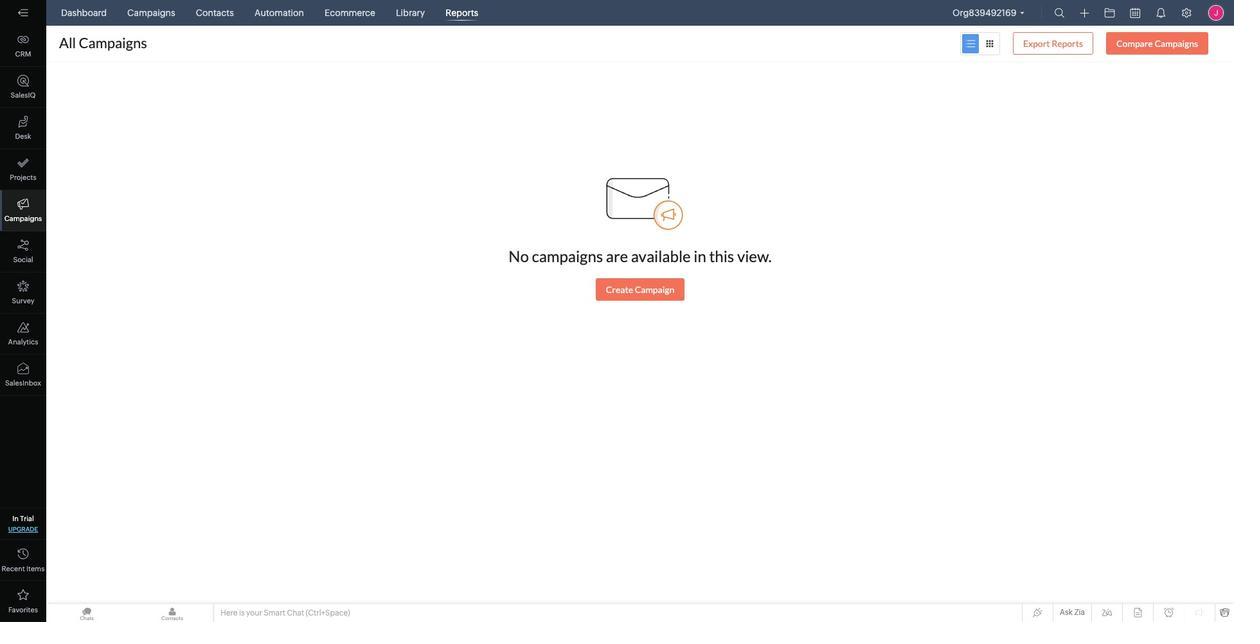Task type: locate. For each thing, give the bounding box(es) containing it.
salesiq link
[[0, 67, 46, 108]]

your
[[246, 609, 262, 618]]

here
[[220, 609, 237, 618]]

library link
[[391, 0, 430, 26]]

0 vertical spatial campaigns link
[[122, 0, 180, 26]]

campaigns left the contacts "link"
[[127, 8, 175, 18]]

favorites
[[8, 606, 38, 614]]

here is your smart chat (ctrl+space)
[[220, 609, 350, 618]]

campaigns link down projects
[[0, 190, 46, 231]]

salesiq
[[11, 91, 36, 99]]

org839492169
[[953, 8, 1016, 18]]

dashboard
[[61, 8, 107, 18]]

social link
[[0, 231, 46, 273]]

analytics link
[[0, 314, 46, 355]]

campaigns link
[[122, 0, 180, 26], [0, 190, 46, 231]]

campaigns
[[127, 8, 175, 18], [4, 215, 42, 222]]

recent items
[[2, 565, 45, 573]]

contacts image
[[132, 604, 213, 622]]

recent
[[2, 565, 25, 573]]

0 vertical spatial campaigns
[[127, 8, 175, 18]]

salesinbox
[[5, 379, 41, 387]]

social
[[13, 256, 33, 264]]

ecommerce link
[[319, 0, 380, 26]]

quick actions image
[[1080, 8, 1089, 18]]

chats image
[[46, 604, 127, 622]]

trial
[[20, 515, 34, 523]]

campaigns up social link
[[4, 215, 42, 222]]

upgrade
[[8, 526, 38, 533]]

ask zia
[[1060, 608, 1085, 617]]

dashboard link
[[56, 0, 112, 26]]

campaigns link left the contacts "link"
[[122, 0, 180, 26]]

smart
[[264, 609, 285, 618]]

library
[[396, 8, 425, 18]]

0 horizontal spatial campaigns link
[[0, 190, 46, 231]]

notifications image
[[1156, 8, 1166, 18]]

automation link
[[249, 0, 309, 26]]

1 horizontal spatial campaigns link
[[122, 0, 180, 26]]

0 horizontal spatial campaigns
[[4, 215, 42, 222]]

analytics
[[8, 338, 38, 346]]

crm link
[[0, 26, 46, 67]]

1 horizontal spatial campaigns
[[127, 8, 175, 18]]

reports link
[[440, 0, 483, 26]]

in trial upgrade
[[8, 515, 38, 533]]



Task type: vqa. For each thing, say whether or not it's contained in the screenshot.
This first-of-its-kind inbox will transform how you do sales. This deal-changing email organizer unites email and CRM information in a single view.
no



Task type: describe. For each thing, give the bounding box(es) containing it.
calendar image
[[1130, 8, 1140, 18]]

desk
[[15, 132, 31, 140]]

ask
[[1060, 608, 1073, 617]]

ecommerce
[[325, 8, 375, 18]]

configure settings image
[[1181, 8, 1192, 18]]

contacts link
[[191, 0, 239, 26]]

automation
[[254, 8, 304, 18]]

projects
[[10, 174, 36, 181]]

is
[[239, 609, 245, 618]]

desk link
[[0, 108, 46, 149]]

projects link
[[0, 149, 46, 190]]

salesinbox link
[[0, 355, 46, 396]]

survey link
[[0, 273, 46, 314]]

in
[[12, 515, 19, 523]]

reports
[[446, 8, 478, 18]]

1 vertical spatial campaigns link
[[0, 190, 46, 231]]

crm
[[15, 50, 31, 58]]

search image
[[1054, 8, 1065, 18]]

items
[[26, 565, 45, 573]]

1 vertical spatial campaigns
[[4, 215, 42, 222]]

folder image
[[1105, 8, 1115, 18]]

contacts
[[196, 8, 234, 18]]

chat
[[287, 609, 304, 618]]

survey
[[12, 297, 34, 305]]

(ctrl+space)
[[306, 609, 350, 618]]

zia
[[1074, 608, 1085, 617]]



